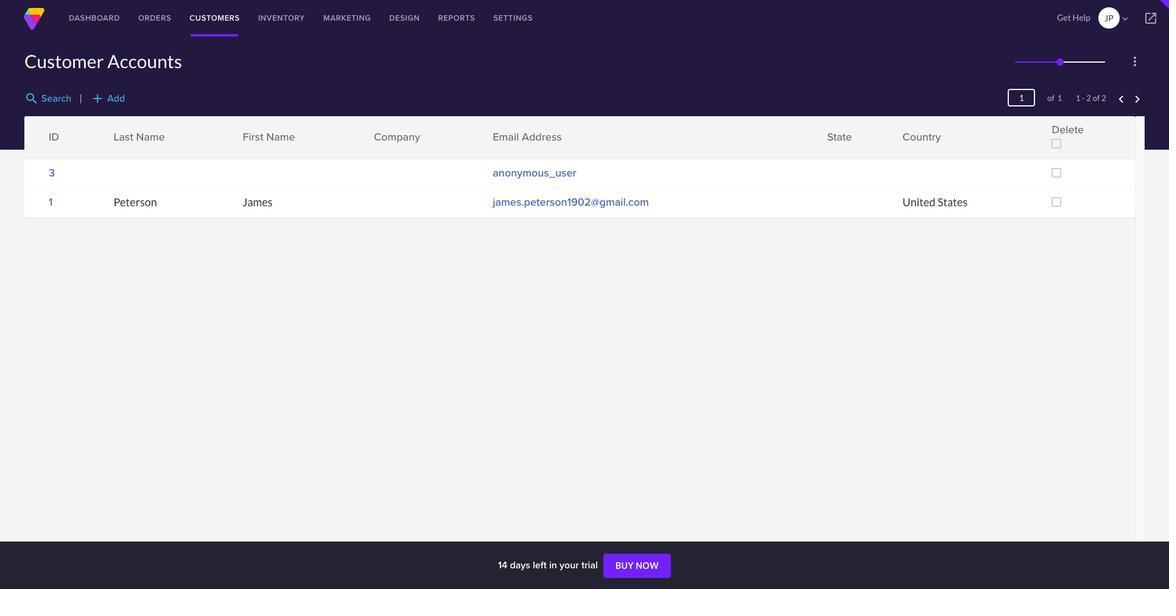 Task type: vqa. For each thing, say whether or not it's contained in the screenshot.
Sale on the bottom right
no



Task type: describe. For each thing, give the bounding box(es) containing it.
james.peterson1902@gmail.com link
[[493, 195, 649, 210]]

last
[[113, 129, 133, 145]]


[[1120, 13, 1131, 24]]

mode_editedit









company element
[[368, 116, 487, 159]]

 for state
[[819, 130, 830, 141]]

keyboard_arrow_left
[[1114, 92, 1128, 106]]

 link for country
[[893, 130, 906, 141]]

james.peterson1902@gmail.com
[[493, 195, 649, 210]]

 for state
[[819, 136, 830, 147]]

state
[[827, 129, 852, 145]]

mode_editedit









state element
[[821, 116, 896, 159]]

3
[[49, 165, 55, 181]]

now
[[636, 561, 659, 571]]

delete element
[[1046, 116, 1136, 159]]

14 days left in your trial
[[498, 558, 600, 572]]

  state
[[819, 129, 852, 147]]

id
[[49, 129, 59, 145]]

 for email
[[484, 136, 495, 147]]






id element
[[24, 116, 107, 159]]

 link for company
[[365, 130, 377, 141]]

design
[[389, 12, 420, 24]]

buy now link
[[603, 554, 671, 578]]

1 - 2 of 2
[[1076, 93, 1106, 103]]

anonymous_user link
[[493, 165, 576, 181]]

mode_editedit









country element
[[896, 116, 1046, 159]]

3 link
[[49, 165, 55, 181]]

 for email address
[[484, 130, 495, 141]]

 link
[[1132, 0, 1169, 37]]

add add
[[90, 91, 125, 106]]

1 2 from the left
[[1086, 93, 1091, 103]]

search
[[24, 91, 39, 106]]

 link for first
[[233, 130, 246, 141]]

left
[[533, 558, 547, 572]]

 for last name
[[105, 130, 116, 141]]

  country
[[894, 129, 941, 147]]

  company
[[365, 129, 420, 147]]

get
[[1057, 12, 1071, 23]]

buy now
[[616, 561, 659, 571]]

country link
[[902, 129, 941, 145]]

1 horizontal spatial 1
[[1057, 93, 1062, 103]]

add
[[107, 92, 125, 106]]

trial
[[581, 558, 598, 572]]

 link for state
[[818, 136, 830, 147]]

  first name
[[234, 129, 295, 147]]

 link for first
[[233, 136, 246, 147]]

 link for email
[[484, 136, 496, 147]]

  last name
[[105, 129, 165, 147]]

accounts
[[107, 50, 182, 72]]

help
[[1073, 12, 1090, 23]]

last name link
[[113, 129, 165, 145]]

settings
[[493, 12, 533, 24]]

keyboard_arrow_right
[[1130, 92, 1145, 106]]

|
[[79, 92, 82, 104]]

company link
[[374, 129, 420, 145]]

1 of from the left
[[1047, 93, 1054, 103]]

mode_editedit









first name element
[[237, 116, 368, 159]]

email address link
[[493, 129, 562, 145]]



Task type: locate. For each thing, give the bounding box(es) containing it.
 inside   email address
[[484, 130, 495, 141]]

4  link from the left
[[484, 136, 496, 147]]

6  from the left
[[894, 136, 905, 147]]

 inside the   state
[[819, 136, 830, 147]]

2
[[1086, 93, 1091, 103], [1101, 93, 1106, 103]]

4  from the left
[[484, 136, 495, 147]]

customer
[[24, 50, 104, 72]]

1 for 1
[[49, 195, 53, 210]]

name for first name
[[266, 129, 295, 145]]

4  link from the left
[[484, 130, 496, 141]]

1  from the left
[[105, 130, 116, 141]]

 for first
[[234, 136, 245, 147]]

of 1
[[1039, 93, 1062, 103]]

your
[[559, 558, 579, 572]]

company
[[374, 129, 420, 145]]

customers
[[190, 12, 240, 24]]

 inside   email address
[[484, 136, 495, 147]]

 inside   company
[[365, 136, 376, 147]]

2 horizontal spatial 1
[[1076, 93, 1080, 103]]

 inside   last name
[[105, 136, 116, 147]]

country
[[902, 129, 941, 145]]

name for last name
[[136, 129, 165, 145]]

 link
[[104, 130, 117, 141], [233, 130, 246, 141], [365, 130, 377, 141], [484, 130, 496, 141], [818, 130, 830, 141], [893, 130, 906, 141]]

reports
[[438, 12, 475, 24]]

email
[[493, 129, 519, 145]]

3  from the left
[[365, 130, 376, 141]]

0 horizontal spatial 2
[[1086, 93, 1091, 103]]

search
[[41, 92, 71, 106]]

5  link from the left
[[818, 136, 830, 147]]

dashboard link
[[60, 0, 129, 37]]

 link for state
[[818, 130, 830, 141]]

2  from the left
[[234, 130, 245, 141]]

mode_editedit









last name element
[[107, 116, 237, 159]]

2 right "-"
[[1086, 93, 1091, 103]]

 link for email
[[484, 130, 496, 141]]

1 horizontal spatial name
[[266, 129, 295, 145]]

6  link from the left
[[893, 136, 906, 147]]

name inside   last name
[[136, 129, 165, 145]]

None text field
[[1008, 89, 1035, 107]]

2  from the left
[[234, 136, 245, 147]]

3  link from the left
[[365, 136, 377, 147]]

2  link from the left
[[233, 130, 246, 141]]

 link for company
[[365, 136, 377, 147]]

name
[[136, 129, 165, 145], [266, 129, 295, 145]]

5  from the left
[[819, 130, 830, 141]]

buy
[[616, 561, 634, 571]]

peterson
[[113, 196, 157, 209]]

add
[[90, 91, 105, 106]]

 for country
[[894, 136, 905, 147]]

get help
[[1057, 12, 1090, 23]]

6  link from the left
[[893, 130, 906, 141]]

more_vert
[[1128, 54, 1142, 69]]

united
[[902, 196, 935, 209]]

 link
[[104, 136, 117, 147], [233, 136, 246, 147], [365, 136, 377, 147], [484, 136, 496, 147], [818, 136, 830, 147], [893, 136, 906, 147]]

3  from the left
[[365, 136, 376, 147]]

6  from the left
[[894, 130, 905, 141]]

address
[[522, 129, 562, 145]]

0 horizontal spatial of
[[1047, 93, 1054, 103]]

5  link from the left
[[818, 130, 830, 141]]

 link for last
[[104, 136, 117, 147]]

2 name from the left
[[266, 129, 295, 145]]

5  from the left
[[819, 136, 830, 147]]


[[105, 130, 116, 141], [234, 130, 245, 141], [365, 130, 376, 141], [484, 130, 495, 141], [819, 130, 830, 141], [894, 130, 905, 141]]

 for first name
[[234, 130, 245, 141]]

2 2 from the left
[[1101, 93, 1106, 103]]

1
[[1057, 93, 1062, 103], [1076, 93, 1080, 103], [49, 195, 53, 210]]

days
[[510, 558, 530, 572]]

2 of from the left
[[1093, 93, 1100, 103]]

anonymous_user
[[493, 165, 576, 181]]

4  from the left
[[484, 130, 495, 141]]

 for company
[[365, 136, 376, 147]]

name right last at top left
[[136, 129, 165, 145]]

search search
[[24, 91, 71, 106]]

 inside   country
[[894, 136, 905, 147]]

customer accounts
[[24, 50, 182, 72]]

united states
[[902, 196, 967, 209]]

0 horizontal spatial name
[[136, 129, 165, 145]]

state link
[[827, 129, 852, 145]]

keyboard_arrow_left link
[[1114, 92, 1128, 106]]

marketing
[[323, 12, 371, 24]]

in
[[549, 558, 557, 572]]

of
[[1047, 93, 1054, 103], [1093, 93, 1100, 103]]

states
[[937, 196, 967, 209]]

 inside   first name
[[234, 130, 245, 141]]

14
[[498, 558, 507, 572]]

1 link
[[49, 195, 53, 210]]

-
[[1082, 93, 1085, 103]]

mode_editedit









email address element
[[487, 116, 821, 159]]

1 name from the left
[[136, 129, 165, 145]]

 inside the   state
[[819, 130, 830, 141]]

delete
[[1052, 122, 1084, 138]]

dashboard
[[69, 12, 120, 24]]

1  link from the left
[[104, 136, 117, 147]]


[[1143, 11, 1158, 26]]

 inside   country
[[894, 130, 905, 141]]

james
[[243, 196, 273, 209]]

 link for last
[[104, 130, 117, 141]]


[[105, 136, 116, 147], [234, 136, 245, 147], [365, 136, 376, 147], [484, 136, 495, 147], [819, 136, 830, 147], [894, 136, 905, 147]]

name right first
[[266, 129, 295, 145]]

1 horizontal spatial of
[[1093, 93, 1100, 103]]

 link for country
[[893, 136, 906, 147]]

first
[[243, 129, 263, 145]]

 inside   last name
[[105, 130, 116, 141]]

orders
[[138, 12, 171, 24]]

id link
[[49, 129, 59, 145]]

  email address
[[484, 129, 562, 147]]

2  link from the left
[[233, 136, 246, 147]]

keyboard_arrow_left keyboard_arrow_right
[[1114, 92, 1145, 106]]

of left "-"
[[1047, 93, 1054, 103]]

 inside   company
[[365, 130, 376, 141]]

 for last
[[105, 136, 116, 147]]

1 for 1 - 2 of 2
[[1076, 93, 1080, 103]]

first name link
[[243, 129, 295, 145]]

3  link from the left
[[365, 130, 377, 141]]

1  link from the left
[[104, 130, 117, 141]]

 for country
[[894, 130, 905, 141]]

inventory
[[258, 12, 305, 24]]

2 left keyboard_arrow_left link
[[1101, 93, 1106, 103]]

more_vert button
[[1125, 52, 1145, 71]]

1 horizontal spatial 2
[[1101, 93, 1106, 103]]

jp
[[1104, 13, 1113, 23]]

0 horizontal spatial 1
[[49, 195, 53, 210]]

1  from the left
[[105, 136, 116, 147]]

 inside   first name
[[234, 136, 245, 147]]

keyboard_arrow_right link
[[1130, 92, 1145, 106]]

name inside   first name
[[266, 129, 295, 145]]

of right "-"
[[1093, 93, 1100, 103]]

 for company
[[365, 130, 376, 141]]



